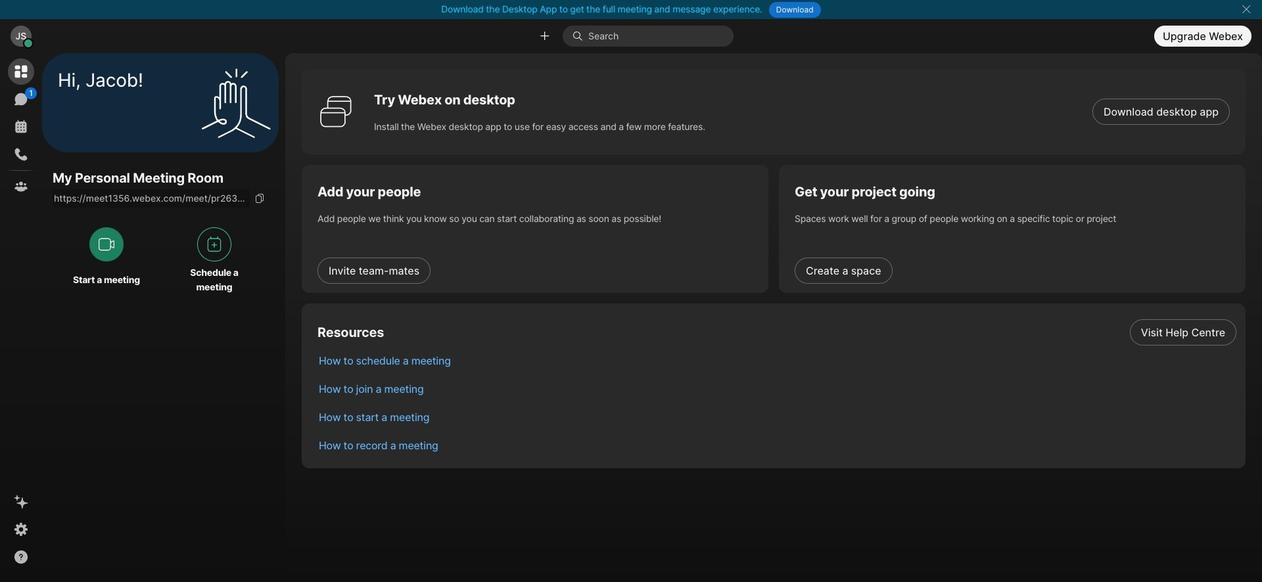 Task type: describe. For each thing, give the bounding box(es) containing it.
cancel_16 image
[[1242, 4, 1252, 14]]

webex tab list
[[8, 59, 37, 200]]

5 list item from the top
[[308, 431, 1246, 460]]

two hands high-fiving image
[[197, 63, 276, 142]]



Task type: locate. For each thing, give the bounding box(es) containing it.
4 list item from the top
[[308, 403, 1246, 431]]

navigation
[[0, 53, 42, 583]]

3 list item from the top
[[308, 375, 1246, 403]]

1 list item from the top
[[308, 318, 1246, 347]]

None text field
[[53, 190, 250, 208]]

2 list item from the top
[[308, 347, 1246, 375]]

list item
[[308, 318, 1246, 347], [308, 347, 1246, 375], [308, 375, 1246, 403], [308, 403, 1246, 431], [308, 431, 1246, 460]]



Task type: vqa. For each thing, say whether or not it's contained in the screenshot.
Messaging tab
no



